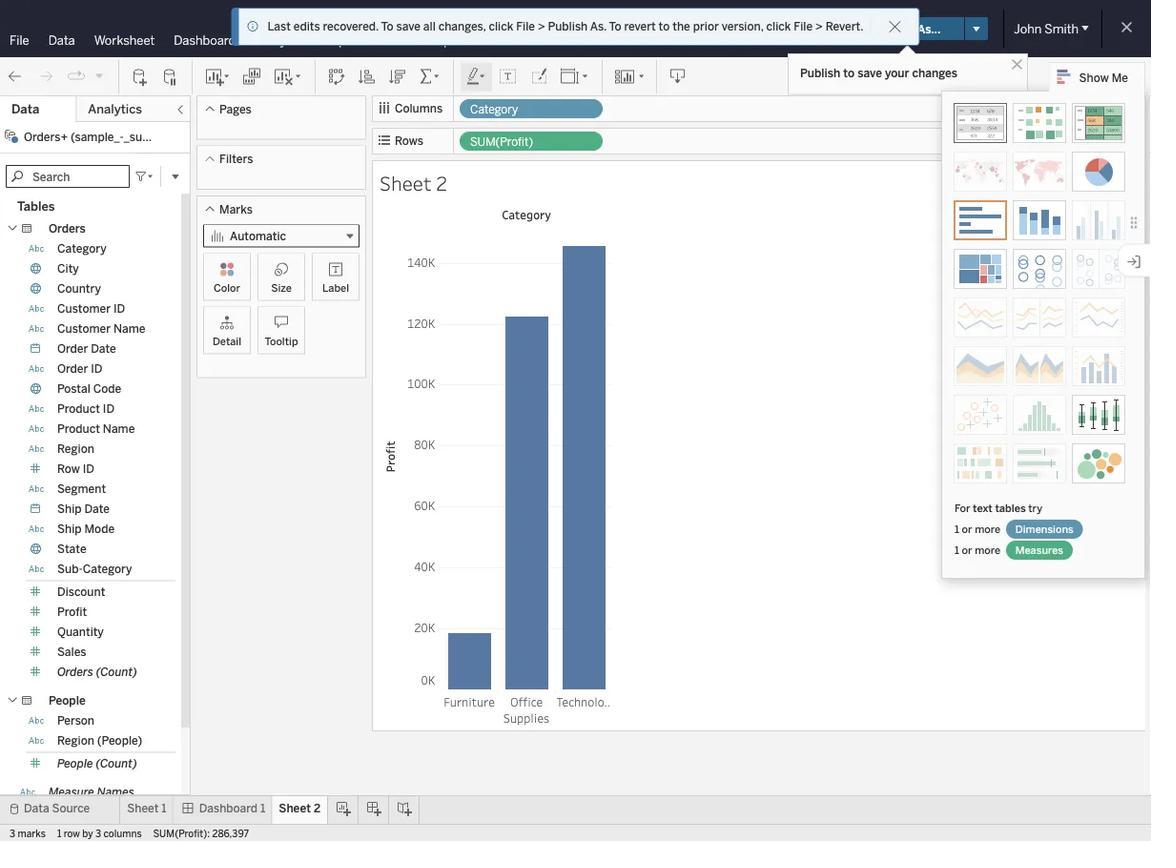 Task type: vqa. For each thing, say whether or not it's contained in the screenshot.
the rightmost Replay Animation icon
no



Task type: locate. For each thing, give the bounding box(es) containing it.
sheet 2 down rows
[[380, 170, 448, 196]]

duplicate image
[[242, 67, 261, 86]]

2 more from the top
[[975, 544, 1001, 557]]

to down revert. at the top of page
[[844, 66, 855, 80]]

0 vertical spatial or
[[962, 523, 973, 536]]

publish for publish as...
[[875, 22, 915, 36]]

2 > from the left
[[816, 20, 823, 33]]

dashboard up new worksheet icon
[[174, 32, 236, 48]]

0 vertical spatial region
[[57, 442, 94, 456]]

ship down the segment
[[57, 502, 82, 516]]

0 vertical spatial save
[[397, 20, 421, 33]]

0 horizontal spatial save
[[397, 20, 421, 33]]

1 horizontal spatial sheet
[[279, 802, 311, 816]]

1 horizontal spatial replay animation image
[[94, 70, 105, 81]]

2 order from the top
[[57, 362, 88, 376]]

row
[[57, 462, 80, 476]]

1 order from the top
[[57, 342, 88, 356]]

(sample_-
[[71, 130, 124, 144]]

1 vertical spatial more
[[975, 544, 1001, 557]]

orders for orders (count)
[[57, 666, 93, 679]]

(count) down (people) on the bottom of the page
[[96, 757, 137, 771]]

to left the on the right top of the page
[[659, 20, 670, 33]]

john smith
[[1015, 21, 1079, 36]]

product
[[57, 402, 100, 416], [57, 422, 100, 436]]

orders down sales at the left
[[57, 666, 93, 679]]

1 vertical spatial customer
[[57, 322, 111, 336]]

2 recommended image from the top
[[954, 200, 1008, 240]]

2 product from the top
[[57, 422, 100, 436]]

> left revert. at the top of page
[[816, 20, 823, 33]]

0 horizontal spatial to
[[659, 20, 670, 33]]

orders for orders
[[49, 222, 86, 236]]

click right changes,
[[489, 20, 514, 33]]

date up mode
[[84, 502, 110, 516]]

0 vertical spatial more
[[975, 523, 1001, 536]]

1 vertical spatial sheet 2
[[279, 802, 321, 816]]

more for measures
[[975, 544, 1001, 557]]

1 horizontal spatial sheet 2
[[380, 170, 448, 196]]

1 horizontal spatial publish
[[801, 66, 841, 80]]

file
[[516, 20, 535, 33], [794, 20, 813, 33], [10, 32, 29, 48]]

1 horizontal spatial 3
[[95, 828, 101, 840]]

1 horizontal spatial >
[[816, 20, 823, 33]]

0 vertical spatial 1 or more
[[955, 523, 1004, 536]]

publish left as...
[[875, 22, 915, 36]]

0 vertical spatial ship
[[57, 502, 82, 516]]

dashboard for dashboard
[[174, 32, 236, 48]]

(count) for orders (count)
[[96, 666, 137, 679]]

0 vertical spatial name
[[114, 322, 146, 336]]

0 horizontal spatial publish
[[548, 20, 588, 33]]

people up person
[[49, 694, 86, 708]]

date for ship date
[[84, 502, 110, 516]]

customer up order date
[[57, 322, 111, 336]]

show/hide cards image
[[615, 67, 645, 86]]

0 vertical spatial date
[[91, 342, 116, 356]]

order up 'order id'
[[57, 342, 88, 356]]

sum(profit): 286,397
[[153, 828, 249, 840]]

1 vertical spatial people
[[57, 757, 93, 771]]

customer for customer name
[[57, 322, 111, 336]]

or
[[962, 523, 973, 536], [962, 544, 973, 557]]

sheet 2 right dashboard 1
[[279, 802, 321, 816]]

text
[[973, 502, 993, 515]]

size
[[271, 282, 292, 294]]

orders
[[49, 222, 86, 236], [57, 666, 93, 679]]

0 horizontal spatial sheet 2
[[279, 802, 321, 816]]

click right version,
[[767, 20, 792, 33]]

1 vertical spatial product
[[57, 422, 100, 436]]

for text tables try
[[955, 502, 1043, 515]]

data up marks
[[24, 802, 49, 816]]

columns
[[103, 828, 142, 840]]

data up redo "image" in the left of the page
[[48, 32, 75, 48]]

2 3 from the left
[[95, 828, 101, 840]]

0 vertical spatial to
[[659, 20, 670, 33]]

1 vertical spatial save
[[858, 66, 883, 80]]

0 vertical spatial product
[[57, 402, 100, 416]]

2 to from the left
[[609, 20, 622, 33]]

fit image
[[560, 67, 591, 86]]

0 vertical spatial orders
[[49, 222, 86, 236]]

ship up state
[[57, 522, 82, 536]]

(count)
[[96, 666, 137, 679], [96, 757, 137, 771]]

swap rows and columns image
[[327, 67, 346, 86]]

file up format workbook icon
[[516, 20, 535, 33]]

0 horizontal spatial sheet
[[127, 802, 159, 816]]

> right new
[[538, 20, 546, 33]]

>
[[538, 20, 546, 33], [816, 20, 823, 33]]

1 vertical spatial dashboard
[[199, 802, 258, 816]]

region up row id
[[57, 442, 94, 456]]

publish down revert. at the top of page
[[801, 66, 841, 80]]

1 to from the left
[[381, 20, 394, 33]]

1 1 or more from the top
[[955, 523, 1004, 536]]

customer down 'country'
[[57, 302, 111, 316]]

more for dimensions
[[975, 523, 1001, 536]]

1 vertical spatial date
[[84, 502, 110, 516]]

people up measure
[[57, 757, 93, 771]]

product down postal
[[57, 402, 100, 416]]

id up postal code
[[91, 362, 103, 376]]

highlight image
[[466, 67, 488, 86]]

0 vertical spatial people
[[49, 694, 86, 708]]

1 click from the left
[[489, 20, 514, 33]]

1 more from the top
[[975, 523, 1001, 536]]

2 customer from the top
[[57, 322, 111, 336]]

sub-category
[[57, 563, 132, 576]]

0 horizontal spatial click
[[489, 20, 514, 33]]

save left "all"
[[397, 20, 421, 33]]

1 horizontal spatial 2
[[436, 170, 448, 196]]

(count) down quantity
[[96, 666, 137, 679]]

order id
[[57, 362, 103, 376]]

2 down columns
[[436, 170, 448, 196]]

category
[[470, 103, 519, 116], [502, 207, 551, 223], [57, 242, 107, 256], [83, 563, 132, 576]]

region for region
[[57, 442, 94, 456]]

1 region from the top
[[57, 442, 94, 456]]

publish left as.
[[548, 20, 588, 33]]

replay animation image up analytics
[[94, 70, 105, 81]]

dashboard
[[174, 32, 236, 48], [199, 802, 258, 816]]

0 vertical spatial recommended image
[[954, 103, 1008, 143]]

new worksheet image
[[204, 67, 231, 86]]

profit
[[57, 605, 87, 619]]

(tableau
[[612, 20, 674, 38]]

1 product from the top
[[57, 402, 100, 416]]

country
[[57, 282, 101, 296]]

region (people)
[[57, 734, 142, 748]]

1 ship from the top
[[57, 502, 82, 516]]

tables
[[996, 502, 1026, 515]]

more
[[975, 523, 1001, 536], [975, 544, 1001, 557]]

order for order date
[[57, 342, 88, 356]]

to
[[659, 20, 670, 33], [844, 66, 855, 80]]

people
[[49, 694, 86, 708], [57, 757, 93, 771]]

save left your
[[858, 66, 883, 80]]

sheet down rows
[[380, 170, 432, 196]]

name down customer id
[[114, 322, 146, 336]]

0 horizontal spatial >
[[538, 20, 546, 33]]

3 left marks
[[10, 828, 15, 840]]

orders down tables
[[49, 222, 86, 236]]

id up customer name
[[114, 302, 125, 316]]

id for order id
[[91, 362, 103, 376]]

show me button
[[1049, 62, 1146, 92]]

undo image
[[6, 67, 25, 86]]

1 vertical spatial name
[[103, 422, 135, 436]]

recommended image
[[954, 103, 1008, 143], [954, 200, 1008, 240]]

changes,
[[439, 20, 486, 33]]

1 horizontal spatial click
[[767, 20, 792, 33]]

or for dimensions
[[962, 523, 973, 536]]

id down the code
[[103, 402, 115, 416]]

source
[[52, 802, 90, 816]]

2 (count) from the top
[[96, 757, 137, 771]]

0 horizontal spatial 2
[[314, 802, 321, 816]]

sorted descending by sum of profit within category image
[[388, 67, 407, 86]]

file left revert. at the top of page
[[794, 20, 813, 33]]

publish inside button
[[875, 22, 915, 36]]

publish
[[548, 20, 588, 33], [875, 22, 915, 36], [801, 66, 841, 80]]

1 horizontal spatial file
[[516, 20, 535, 33]]

order up postal
[[57, 362, 88, 376]]

customer
[[57, 302, 111, 316], [57, 322, 111, 336]]

measure names
[[49, 786, 134, 800]]

name down product id
[[103, 422, 135, 436]]

1 vertical spatial or
[[962, 544, 973, 557]]

1 vertical spatial 1 or more
[[955, 544, 1004, 557]]

2 right dashboard 1
[[314, 802, 321, 816]]

2 ship from the top
[[57, 522, 82, 536]]

sheet right dashboard 1
[[279, 802, 311, 816]]

region for region (people)
[[57, 734, 94, 748]]

data down 'undo' image in the top left of the page
[[11, 102, 39, 117]]

product id
[[57, 402, 115, 416]]

data source
[[24, 802, 90, 816]]

the
[[673, 20, 691, 33]]

to right as.
[[609, 20, 622, 33]]

1 vertical spatial 2
[[314, 802, 321, 816]]

columns
[[395, 102, 443, 115]]

save inside "last edits recovered. to save all changes, click file > publish as. to revert to the prior version, click file > revert." alert
[[397, 20, 421, 33]]

1 or from the top
[[962, 523, 973, 536]]

sorted ascending by sum of profit within category image
[[358, 67, 377, 86]]

region down person
[[57, 734, 94, 748]]

try
[[1029, 502, 1043, 515]]

dashboard up 286,397
[[199, 802, 258, 816]]

2
[[436, 170, 448, 196], [314, 802, 321, 816]]

0 horizontal spatial to
[[381, 20, 394, 33]]

category up city
[[57, 242, 107, 256]]

(count) for people (count)
[[96, 757, 137, 771]]

id right row
[[83, 462, 95, 476]]

1 vertical spatial (count)
[[96, 757, 137, 771]]

1 vertical spatial data
[[11, 102, 39, 117]]

1 vertical spatial region
[[57, 734, 94, 748]]

discount
[[57, 585, 105, 599]]

3
[[10, 828, 15, 840], [95, 828, 101, 840]]

orders (count)
[[57, 666, 137, 679]]

tables
[[17, 199, 55, 214]]

data
[[48, 32, 75, 48], [11, 102, 39, 117], [24, 802, 49, 816]]

id for row id
[[83, 462, 95, 476]]

color
[[214, 282, 240, 294]]

0 vertical spatial dashboard
[[174, 32, 236, 48]]

Furniture, Category. Press Space to toggle selection. Press Escape to go back to the left margin. Use arrow keys to navigate headers text field
[[441, 691, 498, 729]]

name
[[114, 322, 146, 336], [103, 422, 135, 436]]

last edits recovered. to save all changes, click file > publish as. to revert to the prior version, click file > revert.
[[268, 20, 864, 33]]

1 (count) from the top
[[96, 666, 137, 679]]

save
[[397, 20, 421, 33], [858, 66, 883, 80]]

file up 'undo' image in the top left of the page
[[10, 32, 29, 48]]

0 vertical spatial order
[[57, 342, 88, 356]]

customer for customer id
[[57, 302, 111, 316]]

1 horizontal spatial to
[[609, 20, 622, 33]]

person
[[57, 714, 94, 728]]

sheet down names
[[127, 802, 159, 816]]

2 region from the top
[[57, 734, 94, 748]]

0 horizontal spatial 3
[[10, 828, 15, 840]]

replay animation image right redo "image" in the left of the page
[[67, 67, 86, 86]]

2 horizontal spatial publish
[[875, 22, 915, 36]]

to right recovered.
[[381, 20, 394, 33]]

filters
[[219, 152, 253, 166]]

sheet 1
[[127, 802, 167, 816]]

1 vertical spatial orders
[[57, 666, 93, 679]]

2 or from the top
[[962, 544, 973, 557]]

1 customer from the top
[[57, 302, 111, 316]]

2 1 or more from the top
[[955, 544, 1004, 557]]

ship date
[[57, 502, 110, 516]]

replay animation image
[[67, 67, 86, 86], [94, 70, 105, 81]]

download image
[[669, 67, 688, 86]]

people for people (count)
[[57, 757, 93, 771]]

id
[[114, 302, 125, 316], [91, 362, 103, 376], [103, 402, 115, 416], [83, 462, 95, 476]]

sub-
[[57, 563, 83, 576]]

date down customer name
[[91, 342, 116, 356]]

0 vertical spatial (count)
[[96, 666, 137, 679]]

to
[[381, 20, 394, 33], [609, 20, 622, 33]]

1 horizontal spatial to
[[844, 66, 855, 80]]

dashboard for dashboard 1
[[199, 802, 258, 816]]

as...
[[918, 22, 941, 36]]

0 vertical spatial customer
[[57, 302, 111, 316]]

1 vertical spatial ship
[[57, 522, 82, 536]]

1 vertical spatial recommended image
[[954, 200, 1008, 240]]

order
[[57, 342, 88, 356], [57, 362, 88, 376]]

last edits recovered. to save all changes, click file > publish as. to revert to the prior version, click file > revert. alert
[[268, 18, 864, 35]]

new data source image
[[131, 67, 150, 86]]

1 vertical spatial order
[[57, 362, 88, 376]]

product down product id
[[57, 422, 100, 436]]

3 right by
[[95, 828, 101, 840]]

dimensions
[[1016, 523, 1074, 536]]

region
[[57, 442, 94, 456], [57, 734, 94, 748]]

publish for publish to save your changes
[[801, 66, 841, 80]]



Task type: describe. For each thing, give the bounding box(es) containing it.
tooltip
[[265, 335, 298, 348]]

new workbook (tableau public)
[[499, 20, 729, 38]]

state
[[57, 543, 86, 556]]

me
[[1112, 70, 1129, 84]]

worksheet
[[94, 32, 155, 48]]

row id
[[57, 462, 95, 476]]

revert
[[625, 20, 656, 33]]

public)
[[678, 20, 729, 38]]

Office Supplies, Category. Press Space to toggle selection. Press Escape to go back to the left margin. Use arrow keys to navigate headers text field
[[498, 691, 555, 729]]

mode
[[84, 522, 115, 536]]

workbook
[[534, 20, 608, 38]]

product for product id
[[57, 402, 100, 416]]

marks. press enter to open the view data window.. use arrow keys to navigate data visualization elements. image
[[441, 224, 613, 691]]

totals image
[[419, 67, 442, 86]]

name for customer name
[[114, 322, 146, 336]]

order for order id
[[57, 362, 88, 376]]

smith
[[1045, 21, 1079, 36]]

measure
[[49, 786, 94, 800]]

1 > from the left
[[538, 20, 546, 33]]

redo image
[[36, 67, 55, 86]]

revert.
[[826, 20, 864, 33]]

pause auto updates image
[[161, 67, 180, 86]]

people for people
[[49, 694, 86, 708]]

quantity
[[57, 626, 104, 639]]

publish as...
[[875, 22, 941, 36]]

pages
[[219, 102, 252, 116]]

sum(profit)
[[470, 135, 534, 149]]

format workbook image
[[530, 67, 549, 86]]

_superstore)
[[124, 130, 192, 144]]

1 or more for measures
[[955, 544, 1004, 557]]

postal
[[57, 382, 90, 396]]

1 or more for dimensions
[[955, 523, 1004, 536]]

date for order date
[[91, 342, 116, 356]]

analysis
[[255, 32, 302, 48]]

order date
[[57, 342, 116, 356]]

1 horizontal spatial save
[[858, 66, 883, 80]]

286,397
[[212, 828, 249, 840]]

names
[[97, 786, 134, 800]]

ship for ship date
[[57, 502, 82, 516]]

2 vertical spatial data
[[24, 802, 49, 816]]

Search text field
[[6, 165, 130, 188]]

id for product id
[[103, 402, 115, 416]]

Technology, Category. Press Space to toggle selection. Press Escape to go back to the left margin. Use arrow keys to navigate headers text field
[[555, 691, 613, 729]]

product for product name
[[57, 422, 100, 436]]

0 horizontal spatial replay animation image
[[67, 67, 86, 86]]

ship for ship mode
[[57, 522, 82, 536]]

postal code
[[57, 382, 121, 396]]

category up discount
[[83, 563, 132, 576]]

label
[[322, 282, 349, 294]]

row
[[64, 828, 80, 840]]

info image
[[247, 20, 260, 33]]

last
[[268, 20, 291, 33]]

product name
[[57, 422, 135, 436]]

help
[[425, 32, 451, 48]]

changes
[[913, 66, 958, 80]]

name for product name
[[103, 422, 135, 436]]

marks
[[219, 202, 253, 216]]

0 horizontal spatial file
[[10, 32, 29, 48]]

collapse image
[[175, 104, 186, 115]]

1 vertical spatial to
[[844, 66, 855, 80]]

code
[[93, 382, 121, 396]]

sum(profit):
[[153, 828, 210, 840]]

recovered.
[[323, 20, 379, 33]]

orders+
[[24, 130, 68, 144]]

1 row by 3 columns
[[57, 828, 142, 840]]

0 vertical spatial sheet 2
[[380, 170, 448, 196]]

marks
[[18, 828, 46, 840]]

map
[[321, 32, 346, 48]]

format
[[365, 32, 406, 48]]

2 click from the left
[[767, 20, 792, 33]]

as.
[[591, 20, 607, 33]]

close image
[[1009, 55, 1027, 73]]

category up sum(profit)
[[470, 103, 519, 116]]

show me
[[1080, 70, 1129, 84]]

city
[[57, 262, 79, 276]]

customer name
[[57, 322, 146, 336]]

or for measures
[[962, 544, 973, 557]]

to inside alert
[[659, 20, 670, 33]]

new
[[499, 20, 531, 38]]

orders+ (sample_-_superstore)
[[24, 130, 192, 144]]

id for customer id
[[114, 302, 125, 316]]

for
[[955, 502, 971, 515]]

your
[[885, 66, 910, 80]]

1 recommended image from the top
[[954, 103, 1008, 143]]

sales
[[57, 646, 86, 659]]

version,
[[722, 20, 764, 33]]

customer id
[[57, 302, 125, 316]]

(people)
[[97, 734, 142, 748]]

publish inside alert
[[548, 20, 588, 33]]

clear sheet image
[[273, 67, 303, 86]]

0 vertical spatial data
[[48, 32, 75, 48]]

3 marks
[[10, 828, 46, 840]]

rows
[[395, 134, 424, 148]]

ship mode
[[57, 522, 115, 536]]

john
[[1015, 21, 1042, 36]]

2 horizontal spatial sheet
[[380, 170, 432, 196]]

show mark labels image
[[499, 67, 518, 86]]

analytics
[[88, 102, 142, 117]]

all
[[424, 20, 436, 33]]

segment
[[57, 482, 106, 496]]

people (count)
[[57, 757, 137, 771]]

detail
[[213, 335, 241, 348]]

0 vertical spatial 2
[[436, 170, 448, 196]]

2 horizontal spatial file
[[794, 20, 813, 33]]

publish as... button
[[851, 17, 965, 40]]

show
[[1080, 70, 1110, 84]]

measures
[[1016, 544, 1064, 557]]

edits
[[294, 20, 320, 33]]

by
[[82, 828, 93, 840]]

category down sum(profit)
[[502, 207, 551, 223]]

1 3 from the left
[[10, 828, 15, 840]]

publish to save your changes
[[801, 66, 958, 80]]

prior
[[693, 20, 719, 33]]

dashboard 1
[[199, 802, 266, 816]]



